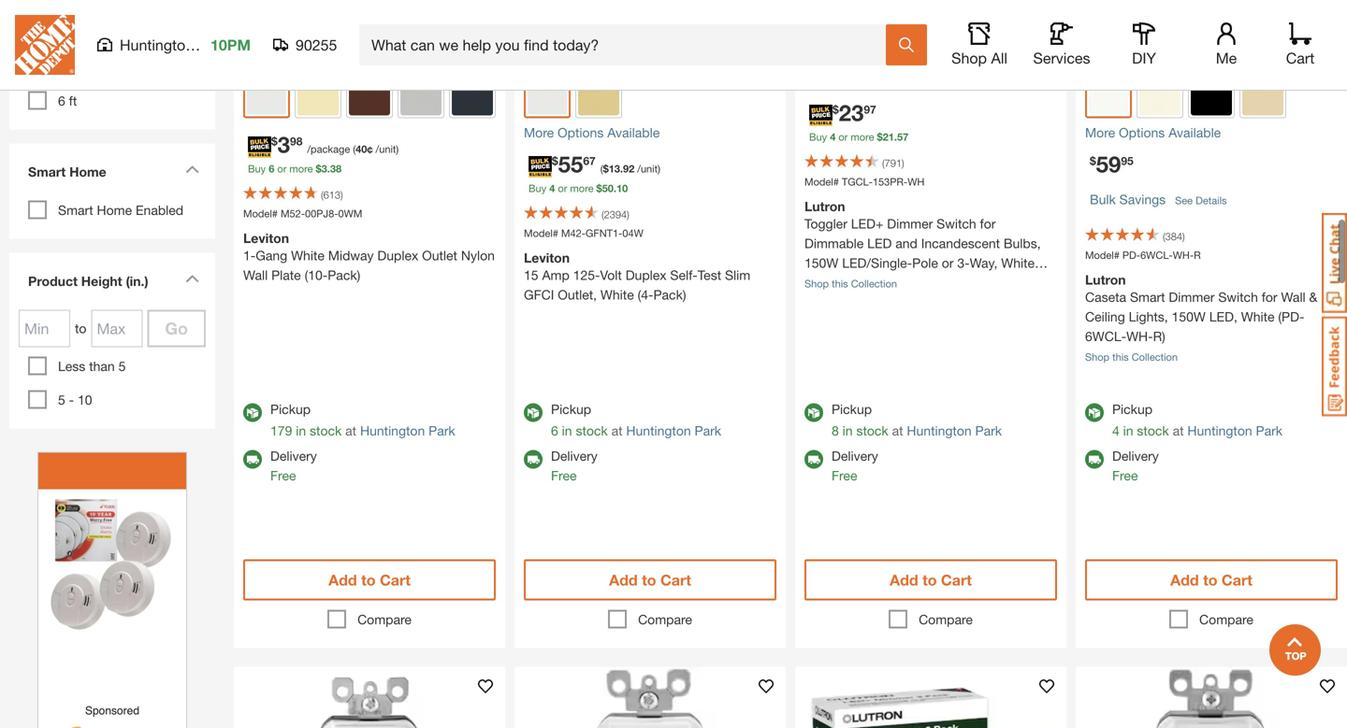 Task type: describe. For each thing, give the bounding box(es) containing it.
cord
[[28, 55, 59, 70]]

&
[[1309, 290, 1318, 305]]

lutron caseta smart dimmer switch for wall & ceiling lights, 150w led, white (pd- 6wcl-wh-r) shop this collection
[[1085, 272, 1318, 363]]

pickup for 3
[[270, 402, 311, 417]]

shop this collection link for caseta smart dimmer switch for wall & ceiling lights, 150w led, white (pd- 6wcl-wh-r)
[[1085, 351, 1178, 363]]

98
[[290, 135, 303, 148]]

4 for pickup
[[1112, 423, 1120, 439]]

4 free from the left
[[1112, 468, 1138, 484]]

$ inside the /package ( 40 ¢ /unit ) buy 6 or more $ 3 . 38
[[316, 163, 322, 175]]

0 vertical spatial 6
[[58, 93, 65, 109]]

shop this collection link for toggler led+ dimmer switch for dimmable led and incandescent bulbs, 150w led/single-pole or 3-way, white (tgcl-153pr-wh)
[[805, 278, 897, 290]]

. inside the /package ( 40 ¢ /unit ) buy 6 or more $ 3 . 38
[[327, 163, 330, 175]]

delivery for 23
[[832, 449, 878, 464]]

/package ( 40 ¢ /unit ) buy 6 or more $ 3 . 38
[[248, 143, 399, 175]]

product height (in.) link
[[19, 262, 206, 305]]

go
[[165, 319, 188, 339]]

( 384 )
[[1163, 231, 1185, 243]]

white image for pickup 4 in stock at huntington park
[[1089, 75, 1128, 115]]

delivery free for 55
[[551, 449, 598, 484]]

(pd-
[[1278, 309, 1304, 325]]

options for pickup 4 in stock at huntington park
[[1119, 125, 1165, 140]]

white inside leviton 15 amp 125-volt duplex self-test slim gfci outlet, white (4-pack)
[[601, 287, 634, 303]]

wh
[[908, 176, 925, 188]]

bulk
[[1090, 192, 1116, 207]]

add to cart button for 55
[[524, 560, 776, 601]]

product
[[28, 274, 78, 289]]

see
[[1175, 195, 1193, 207]]

brown image
[[349, 74, 390, 116]]

model# for 3
[[243, 208, 278, 220]]

or inside the ( $ 13 . 92 /unit ) buy 4 or more $ 50 . 10
[[558, 182, 567, 195]]

model# m42-gfnt1-04w
[[524, 227, 643, 239]]

) for pickup 179 in stock at huntington park
[[341, 189, 343, 201]]

90255 button
[[273, 36, 338, 54]]

white image
[[247, 75, 286, 115]]

gang
[[256, 248, 287, 263]]

white inside lutron caseta smart dimmer switch for wall & ceiling lights, 150w led, white (pd- 6wcl-wh-r) shop this collection
[[1241, 309, 1275, 325]]

shop inside lutron caseta smart dimmer switch for wall & ceiling lights, 150w led, white (pd- 6wcl-wh-r) shop this collection
[[1085, 351, 1110, 363]]

pack) inside leviton 1-gang white midway duplex outlet nylon wall plate (10-pack)
[[328, 268, 360, 283]]

gray image
[[400, 74, 442, 116]]

38
[[330, 163, 342, 175]]

57
[[897, 131, 909, 143]]

0 vertical spatial 153pr-
[[873, 176, 908, 188]]

model# for 23
[[805, 176, 839, 188]]

services button
[[1032, 22, 1092, 67]]

$ inside $ 59 95
[[1090, 154, 1096, 167]]

huntington park link for 23
[[907, 423, 1002, 439]]

r
[[1194, 249, 1201, 261]]

( for pickup 179 in stock at huntington park
[[321, 189, 323, 201]]

wall inside lutron caseta smart dimmer switch for wall & ceiling lights, 150w led, white (pd- 6wcl-wh-r) shop this collection
[[1281, 290, 1306, 305]]

) inside the ( $ 13 . 92 /unit ) buy 4 or more $ 50 . 10
[[658, 163, 660, 175]]

available for pickup 4 in stock at huntington park
[[1169, 125, 1221, 140]]

model# left pd-
[[1085, 249, 1120, 261]]

model# m52-00pj8-0wm
[[243, 208, 362, 220]]

or inside the /package ( 40 ¢ /unit ) buy 6 or more $ 3 . 38
[[277, 163, 287, 175]]

/unit inside the ( $ 13 . 92 /unit ) buy 4 or more $ 50 . 10
[[637, 163, 658, 175]]

59
[[1096, 151, 1121, 177]]

( for pickup 8 in stock at huntington park
[[882, 157, 885, 169]]

led,
[[1209, 309, 1238, 325]]

150w inside lutron toggler led+ dimmer switch for dimmable led and incandescent bulbs, 150w led/single-pole or 3-way, white (tgcl-153pr-wh)
[[805, 255, 839, 271]]

for for (pd-
[[1262, 290, 1278, 305]]

(ft.)
[[109, 55, 130, 70]]

this inside lutron caseta smart dimmer switch for wall & ceiling lights, 150w led, white (pd- 6wcl-wh-r) shop this collection
[[1112, 351, 1129, 363]]

services
[[1033, 49, 1090, 67]]

huntington for 55
[[626, 423, 691, 439]]

feedback link image
[[1322, 316, 1347, 417]]

add to cart button for 3
[[243, 560, 496, 601]]

ceiling
[[1085, 309, 1125, 325]]

than
[[89, 359, 115, 374]]

0 vertical spatial wh-
[[1173, 249, 1194, 261]]

to for 3
[[361, 572, 376, 589]]

way,
[[970, 255, 998, 271]]

huntington inside pickup 4 in stock at huntington park
[[1188, 423, 1252, 439]]

smart for smart home enabled
[[58, 203, 93, 218]]

What can we help you find today? search field
[[371, 25, 885, 65]]

. down 13
[[614, 182, 616, 195]]

15 amp 125-volt duplex self-test tamper resistant/weather resistant gfci outlet, white image
[[1076, 667, 1347, 729]]

volt
[[600, 268, 622, 283]]

55
[[558, 151, 583, 177]]

compare for 23
[[919, 612, 973, 628]]

add to cart for 3
[[328, 572, 411, 589]]

50
[[602, 182, 614, 195]]

to for 55
[[642, 572, 656, 589]]

0 horizontal spatial 10
[[78, 392, 92, 408]]

. right 67
[[620, 163, 623, 175]]

shop for shop this collection
[[805, 278, 829, 290]]

dimmer for incandescent
[[887, 216, 933, 232]]

more inside the ( $ 13 . 92 /unit ) buy 4 or more $ 50 . 10
[[570, 182, 594, 195]]

pickup 179 in stock at huntington park
[[270, 402, 455, 439]]

613
[[323, 189, 341, 201]]

$ 55 67
[[552, 151, 596, 177]]

plate
[[271, 268, 301, 283]]

pickup 4 in stock at huntington park
[[1112, 402, 1283, 439]]

led+
[[851, 216, 883, 232]]

enabled
[[136, 203, 183, 218]]

shop for shop all
[[951, 49, 987, 67]]

in for 3
[[296, 423, 306, 439]]

add to cart for 55
[[609, 572, 691, 589]]

smart home enabled
[[58, 203, 183, 218]]

self-
[[670, 268, 698, 283]]

1 horizontal spatial 6wcl-
[[1140, 249, 1173, 261]]

compare for 3
[[357, 612, 412, 628]]

bulk savings button
[[1090, 181, 1166, 218]]

pd-
[[1123, 249, 1140, 261]]

5 - 10 link
[[58, 392, 92, 408]]

6 ft
[[58, 93, 77, 109]]

tgcl-
[[842, 176, 873, 188]]

23
[[839, 99, 864, 126]]

length
[[62, 55, 106, 70]]

) for pickup 8 in stock at huntington park
[[902, 157, 904, 169]]

$ up "( 2394 )"
[[596, 182, 602, 195]]

savings
[[1119, 192, 1166, 207]]

-
[[69, 392, 74, 408]]

6 inside the pickup 6 in stock at huntington park
[[551, 423, 558, 439]]

stock for 23
[[856, 423, 888, 439]]

( 613 )
[[321, 189, 343, 201]]

go button
[[147, 310, 206, 348]]

home for smart home enabled
[[97, 203, 132, 218]]

available for pickup image for 23
[[805, 404, 823, 422]]

384
[[1165, 231, 1182, 243]]

0wm
[[338, 208, 362, 220]]

$ 23 97
[[833, 99, 876, 126]]

available for pickup 6 in stock at huntington park
[[607, 125, 660, 140]]

outlet
[[422, 248, 457, 263]]

21
[[883, 131, 894, 143]]

) for pickup 4 in stock at huntington park
[[1182, 231, 1185, 243]]

park for 3
[[429, 423, 455, 439]]

( inside the ( $ 13 . 92 /unit ) buy 4 or more $ 50 . 10
[[600, 163, 603, 175]]

diy button
[[1114, 22, 1174, 67]]

1 black image from the left
[[452, 74, 493, 116]]

product height (in.)
[[28, 274, 148, 289]]

$ left 57
[[877, 131, 883, 143]]

delivery free for 3
[[270, 449, 317, 484]]

shop all button
[[950, 22, 1009, 67]]

me
[[1216, 49, 1237, 67]]

$ 3 98
[[271, 131, 303, 158]]

available for pickup image for 3
[[243, 404, 262, 422]]

led
[[867, 236, 892, 251]]

10 inside the ( $ 13 . 92 /unit ) buy 4 or more $ 50 . 10
[[616, 182, 628, 195]]

see details button
[[1175, 184, 1227, 218]]

huntington park
[[120, 36, 228, 54]]

led/single-
[[842, 255, 912, 271]]

0 horizontal spatial 5
[[58, 392, 65, 408]]

toggler led+ dimmer switch for dimmable led and incandescent bulbs, 150w led/single-pole or 3-way, white (tgcl-153pr-wh) image
[[795, 0, 1066, 62]]

height
[[81, 274, 122, 289]]

lights,
[[1129, 309, 1168, 325]]

179
[[270, 423, 292, 439]]

95
[[1121, 154, 1134, 167]]

/package
[[307, 143, 350, 155]]

leviton for 55
[[524, 250, 570, 266]]

to for 23
[[922, 572, 937, 589]]

( 791 )
[[882, 157, 904, 169]]

smart inside lutron caseta smart dimmer switch for wall & ceiling lights, 150w led, white (pd- 6wcl-wh-r) shop this collection
[[1130, 290, 1165, 305]]

67
[[583, 154, 596, 167]]

model# pd-6wcl-wh-r
[[1085, 249, 1201, 261]]

compare for 55
[[638, 612, 692, 628]]

more options available link for pickup 6 in stock at huntington park
[[524, 123, 776, 143]]

buy 4 or more $ 21 . 57
[[809, 131, 909, 143]]

r)
[[1153, 329, 1165, 344]]

( for pickup 6 in stock at huntington park
[[602, 209, 604, 221]]

lutron toggler led+ dimmer switch for dimmable led and incandescent bulbs, 150w led/single-pole or 3-way, white (tgcl-153pr-wh)
[[805, 199, 1041, 290]]

(tgcl-
[[805, 275, 847, 290]]

pickup 6 in stock at huntington park
[[551, 402, 721, 439]]

$ inside $ 55 67
[[552, 154, 558, 167]]

toggler
[[805, 216, 847, 232]]

0 horizontal spatial collection
[[851, 278, 897, 290]]

available for pickup image for 55
[[524, 404, 543, 422]]

available for pickup image
[[1085, 404, 1104, 422]]

4 add to cart from the left
[[1170, 572, 1252, 589]]

me button
[[1197, 22, 1256, 67]]

pickup inside pickup 4 in stock at huntington park
[[1112, 402, 1153, 417]]

diva led+ dimmer switch for dimmable led bulbs, 150-watt/single-pole or 3-way, white (dvcl-153p-wh-2) (2-pack) image
[[795, 667, 1066, 729]]

pickup for 23
[[832, 402, 872, 417]]

smart home enabled link
[[58, 203, 183, 218]]

model# for 55
[[524, 227, 558, 239]]

cart for 55
[[660, 572, 691, 589]]

m52-
[[281, 208, 305, 220]]

white image for pickup 6 in stock at huntington park
[[528, 75, 567, 115]]

available shipping image for 23
[[805, 450, 823, 469]]



Task type: locate. For each thing, give the bounding box(es) containing it.
1 at from the left
[[345, 423, 357, 439]]

shop down the dimmable
[[805, 278, 829, 290]]

for up incandescent
[[980, 216, 996, 232]]

duplex left "outlet"
[[377, 248, 418, 263]]

for left & on the top of the page
[[1262, 290, 1278, 305]]

150w inside lutron caseta smart dimmer switch for wall & ceiling lights, 150w led, white (pd- 6wcl-wh-r) shop this collection
[[1172, 309, 1206, 325]]

white down volt
[[601, 287, 634, 303]]

1 light almond image from the left
[[297, 74, 339, 116]]

at inside pickup 4 in stock at huntington park
[[1173, 423, 1184, 439]]

0 horizontal spatial more options available link
[[524, 123, 776, 143]]

m42-
[[561, 227, 586, 239]]

( up 00pj8-
[[321, 189, 323, 201]]

add for 55
[[609, 572, 638, 589]]

6
[[58, 93, 65, 109], [269, 163, 274, 175], [551, 423, 558, 439]]

shop this collection link down r)
[[1085, 351, 1178, 363]]

( up model# tgcl-153pr-wh
[[882, 157, 885, 169]]

1 vertical spatial 3
[[322, 163, 327, 175]]

04w
[[622, 227, 643, 239]]

2 add to cart from the left
[[609, 572, 691, 589]]

more down 98
[[289, 163, 313, 175]]

or
[[839, 131, 848, 143], [277, 163, 287, 175], [558, 182, 567, 195], [942, 255, 954, 271]]

) for pickup 6 in stock at huntington park
[[627, 209, 629, 221]]

1 horizontal spatial available
[[1169, 125, 1221, 140]]

lutron for lutron caseta smart dimmer switch for wall & ceiling lights, 150w led, white (pd- 6wcl-wh-r) shop this collection
[[1085, 272, 1126, 288]]

options for pickup 6 in stock at huntington park
[[558, 125, 604, 140]]

and
[[896, 236, 918, 251]]

in inside pickup 4 in stock at huntington park
[[1123, 423, 1133, 439]]

1 horizontal spatial wh-
[[1173, 249, 1194, 261]]

park inside pickup 179 in stock at huntington park
[[429, 423, 455, 439]]

0 horizontal spatial white image
[[528, 75, 567, 115]]

1 horizontal spatial for
[[1262, 290, 1278, 305]]

1-
[[243, 248, 256, 263]]

0 horizontal spatial black image
[[452, 74, 493, 116]]

) inside the /package ( 40 ¢ /unit ) buy 6 or more $ 3 . 38
[[396, 143, 399, 155]]

available shipping image for 3
[[243, 450, 262, 469]]

stock inside "pickup 8 in stock at huntington park"
[[856, 423, 888, 439]]

light almond image
[[297, 74, 339, 116], [1139, 74, 1181, 116]]

3 inside the /package ( 40 ¢ /unit ) buy 6 or more $ 3 . 38
[[322, 163, 327, 175]]

1 vertical spatial smart
[[58, 203, 93, 218]]

smart home
[[28, 164, 106, 180]]

huntington park link for 3
[[360, 423, 455, 439]]

in inside "pickup 8 in stock at huntington park"
[[843, 423, 853, 439]]

pickup inside pickup 179 in stock at huntington park
[[270, 402, 311, 417]]

lutron inside lutron caseta smart dimmer switch for wall & ceiling lights, 150w led, white (pd- 6wcl-wh-r) shop this collection
[[1085, 272, 1126, 288]]

add for 23
[[890, 572, 918, 589]]

delivery free down the pickup 6 in stock at huntington park
[[551, 449, 598, 484]]

0 vertical spatial 6wcl-
[[1140, 249, 1173, 261]]

stock inside the pickup 6 in stock at huntington park
[[576, 423, 608, 439]]

2 add from the left
[[609, 572, 638, 589]]

2 horizontal spatial buy
[[809, 131, 827, 143]]

10 right -
[[78, 392, 92, 408]]

more options available for pickup 4 in stock at huntington park
[[1085, 125, 1221, 140]]

4 add from the left
[[1170, 572, 1199, 589]]

available up 92 in the top of the page
[[607, 125, 660, 140]]

1 add to cart from the left
[[328, 572, 411, 589]]

$
[[833, 103, 839, 116], [877, 131, 883, 143], [271, 135, 278, 148], [552, 154, 558, 167], [1090, 154, 1096, 167], [316, 163, 322, 175], [603, 163, 609, 175], [596, 182, 602, 195]]

shop inside button
[[951, 49, 987, 67]]

$ left 97
[[833, 103, 839, 116]]

ivory image
[[578, 74, 619, 116]]

0 vertical spatial shop this collection link
[[805, 278, 897, 290]]

0 vertical spatial duplex
[[377, 248, 418, 263]]

2 horizontal spatial 6
[[551, 423, 558, 439]]

6wcl- inside lutron caseta smart dimmer switch for wall & ceiling lights, 150w led, white (pd- 6wcl-wh-r) shop this collection
[[1085, 329, 1126, 344]]

1 delivery from the left
[[270, 449, 317, 464]]

home up smart home enabled link
[[69, 164, 106, 180]]

$ left 67
[[552, 154, 558, 167]]

available
[[607, 125, 660, 140], [1169, 125, 1221, 140]]

white
[[291, 248, 325, 263], [1001, 255, 1035, 271], [601, 287, 634, 303], [1241, 309, 1275, 325]]

park inside "pickup 8 in stock at huntington park"
[[975, 423, 1002, 439]]

dimmer inside lutron caseta smart dimmer switch for wall & ceiling lights, 150w led, white (pd- 6wcl-wh-r) shop this collection
[[1169, 290, 1215, 305]]

5 - 10
[[58, 392, 92, 408]]

153pr- inside lutron toggler led+ dimmer switch for dimmable led and incandescent bulbs, 150w led/single-pole or 3-way, white (tgcl-153pr-wh)
[[847, 275, 892, 290]]

1 free from the left
[[270, 468, 296, 484]]

0 vertical spatial 150w
[[805, 255, 839, 271]]

1 horizontal spatial pack)
[[653, 287, 686, 303]]

1 more options available link from the left
[[524, 123, 776, 143]]

shop
[[951, 49, 987, 67], [805, 278, 829, 290], [1085, 351, 1110, 363]]

light almond image for brown 'image'
[[297, 74, 339, 116]]

1 options from the left
[[558, 125, 604, 140]]

0 horizontal spatial more options available
[[524, 125, 660, 140]]

3 available shipping image from the left
[[805, 450, 823, 469]]

1 horizontal spatial more
[[1085, 125, 1115, 140]]

white image
[[528, 75, 567, 115], [1089, 75, 1128, 115]]

0 horizontal spatial lutron
[[805, 199, 845, 214]]

park inside pickup 4 in stock at huntington park
[[1256, 423, 1283, 439]]

more for pickup 4 in stock at huntington park
[[1085, 125, 1115, 140]]

shop this collection link down led/single-
[[805, 278, 897, 290]]

2 compare from the left
[[638, 612, 692, 628]]

1 horizontal spatial dimmer
[[1169, 290, 1215, 305]]

add to cart for 23
[[890, 572, 972, 589]]

(10-
[[305, 268, 328, 283]]

huntington inside "pickup 8 in stock at huntington park"
[[907, 423, 972, 439]]

3 pickup from the left
[[832, 402, 872, 417]]

3-
[[957, 255, 970, 271]]

1 horizontal spatial options
[[1119, 125, 1165, 140]]

0 vertical spatial wall
[[243, 268, 268, 283]]

midway
[[328, 248, 374, 263]]

caseta smart dimmer switch for wall & ceiling lights, 150w led, white (pd-6wcl-wh-r) image
[[1076, 0, 1347, 62]]

this down the dimmable
[[832, 278, 848, 290]]

6wcl- down ceiling
[[1085, 329, 1126, 344]]

delivery for 55
[[551, 449, 598, 464]]

1 available for pickup image from the left
[[243, 404, 262, 422]]

leviton up amp
[[524, 250, 570, 266]]

1 horizontal spatial 5
[[118, 359, 126, 374]]

2 light almond image from the left
[[1139, 74, 1181, 116]]

at inside "pickup 8 in stock at huntington park"
[[892, 423, 903, 439]]

3 delivery free from the left
[[832, 449, 878, 484]]

light almond image down 90255
[[297, 74, 339, 116]]

caret icon image inside smart home link
[[185, 165, 199, 174]]

1 horizontal spatial 6
[[269, 163, 274, 175]]

less
[[58, 359, 85, 374]]

delivery
[[270, 449, 317, 464], [551, 449, 598, 464], [832, 449, 878, 464], [1112, 449, 1159, 464]]

huntington inside the pickup 6 in stock at huntington park
[[626, 423, 691, 439]]

delivery down the pickup 6 in stock at huntington park
[[551, 449, 598, 464]]

for for pole
[[980, 216, 996, 232]]

smart inside smart home link
[[28, 164, 66, 180]]

3 stock from the left
[[856, 423, 888, 439]]

for
[[980, 216, 996, 232], [1262, 290, 1278, 305]]

smart for smart home
[[28, 164, 66, 180]]

white inside lutron toggler led+ dimmer switch for dimmable led and incandescent bulbs, 150w led/single-pole or 3-way, white (tgcl-153pr-wh)
[[1001, 255, 1035, 271]]

leviton 1-gang white midway duplex outlet nylon wall plate (10-pack)
[[243, 231, 495, 283]]

1 stock from the left
[[310, 423, 342, 439]]

delivery free for 23
[[832, 449, 878, 484]]

white image down services
[[1089, 75, 1128, 115]]

1 vertical spatial 4
[[549, 182, 555, 195]]

shop down ceiling
[[1085, 351, 1110, 363]]

switch for pole
[[937, 216, 976, 232]]

Max text field
[[91, 310, 143, 348]]

150w up (tgcl-
[[805, 255, 839, 271]]

lutron inside lutron toggler led+ dimmer switch for dimmable led and incandescent bulbs, 150w led/single-pole or 3-way, white (tgcl-153pr-wh)
[[805, 199, 845, 214]]

2 stock from the left
[[576, 423, 608, 439]]

at for 55
[[611, 423, 623, 439]]

delivery down 8
[[832, 449, 878, 464]]

1 horizontal spatial 150w
[[1172, 309, 1206, 325]]

1 horizontal spatial switch
[[1218, 290, 1258, 305]]

3 available for pickup image from the left
[[805, 404, 823, 422]]

) down see
[[1182, 231, 1185, 243]]

huntington park link for 55
[[626, 423, 721, 439]]

( inside the /package ( 40 ¢ /unit ) buy 6 or more $ 3 . 38
[[353, 143, 356, 155]]

) up 04w
[[627, 209, 629, 221]]

free for 23
[[832, 468, 857, 484]]

wh- down 384
[[1173, 249, 1194, 261]]

options up 67
[[558, 125, 604, 140]]

white down 'bulbs,'
[[1001, 255, 1035, 271]]

0 horizontal spatial 3
[[278, 131, 290, 158]]

leviton inside leviton 15 amp 125-volt duplex self-test slim gfci outlet, white (4-pack)
[[524, 250, 570, 266]]

more for pickup 6 in stock at huntington park
[[524, 125, 554, 140]]

0 vertical spatial for
[[980, 216, 996, 232]]

20 amp 125-volt duplex self-test slim gfci outlet, white (4-pack) image
[[234, 667, 505, 729]]

0 vertical spatial switch
[[937, 216, 976, 232]]

options up 95
[[1119, 125, 1165, 140]]

3 in from the left
[[843, 423, 853, 439]]

duplex inside leviton 15 amp 125-volt duplex self-test slim gfci outlet, white (4-pack)
[[626, 268, 667, 283]]

2 caret icon image from the top
[[185, 275, 199, 283]]

shop this collection
[[805, 278, 897, 290]]

0 horizontal spatial for
[[980, 216, 996, 232]]

2 free from the left
[[551, 468, 577, 484]]

153pr-
[[873, 176, 908, 188], [847, 275, 892, 290]]

6wcl- down ( 384 )
[[1140, 249, 1173, 261]]

lutron up toggler on the top of the page
[[805, 199, 845, 214]]

2 options from the left
[[1119, 125, 1165, 140]]

0 horizontal spatial pack)
[[328, 268, 360, 283]]

available shipping image
[[243, 450, 262, 469], [524, 450, 543, 469], [805, 450, 823, 469]]

0 vertical spatial leviton
[[243, 231, 289, 246]]

model# left m52-
[[243, 208, 278, 220]]

in for 23
[[843, 423, 853, 439]]

$ 59 95
[[1090, 151, 1134, 177]]

more options available link down ivory image
[[1085, 123, 1338, 143]]

1 add to cart button from the left
[[243, 560, 496, 601]]

free down 179
[[270, 468, 296, 484]]

0 horizontal spatial available
[[607, 125, 660, 140]]

less than 5
[[58, 359, 126, 374]]

1 horizontal spatial 3
[[322, 163, 327, 175]]

0 vertical spatial /unit
[[376, 143, 396, 155]]

in for 55
[[562, 423, 572, 439]]

more options available up 95
[[1085, 125, 1221, 140]]

Min text field
[[19, 310, 70, 348]]

$ inside the $ 3 98
[[271, 135, 278, 148]]

0 vertical spatial shop
[[951, 49, 987, 67]]

) down 57
[[902, 157, 904, 169]]

at inside the pickup 6 in stock at huntington park
[[611, 423, 623, 439]]

2 horizontal spatial shop
[[1085, 351, 1110, 363]]

/unit inside the /package ( 40 ¢ /unit ) buy 6 or more $ 3 . 38
[[376, 143, 396, 155]]

buy inside the ( $ 13 . 92 /unit ) buy 4 or more $ 50 . 10
[[529, 182, 546, 195]]

1 compare from the left
[[357, 612, 412, 628]]

1 vertical spatial buy
[[248, 163, 266, 175]]

test
[[698, 268, 721, 283]]

4 delivery free from the left
[[1112, 449, 1159, 484]]

1 horizontal spatial light almond image
[[1139, 74, 1181, 116]]

all
[[991, 49, 1007, 67]]

0 horizontal spatial available for pickup image
[[243, 404, 262, 422]]

20 amp self-test smartlockpro slim duplex gfci outlet, white image
[[515, 667, 786, 729]]

more down $ 55 67
[[570, 182, 594, 195]]

dimmer
[[887, 216, 933, 232], [1169, 290, 1215, 305]]

huntington for 3
[[360, 423, 425, 439]]

2 available shipping image from the left
[[524, 450, 543, 469]]

cart for 23
[[941, 572, 972, 589]]

leviton inside leviton 1-gang white midway duplex outlet nylon wall plate (10-pack)
[[243, 231, 289, 246]]

2 huntington park link from the left
[[626, 423, 721, 439]]

1 vertical spatial caret icon image
[[185, 275, 199, 283]]

2 vertical spatial more
[[570, 182, 594, 195]]

the home depot logo image
[[15, 15, 75, 75]]

0 vertical spatial 3
[[278, 131, 290, 158]]

duplex for 55
[[626, 268, 667, 283]]

pickup for 55
[[551, 402, 591, 417]]

$ left 98
[[271, 135, 278, 148]]

1 horizontal spatial more options available
[[1085, 125, 1221, 140]]

delivery free right available shipping icon
[[1112, 449, 1159, 484]]

leviton up gang
[[243, 231, 289, 246]]

free
[[270, 468, 296, 484], [551, 468, 577, 484], [832, 468, 857, 484], [1112, 468, 1138, 484]]

stock
[[310, 423, 342, 439], [576, 423, 608, 439], [856, 423, 888, 439], [1137, 423, 1169, 439]]

) up '0wm'
[[341, 189, 343, 201]]

shop left 'all' on the top right
[[951, 49, 987, 67]]

2 pickup from the left
[[551, 402, 591, 417]]

2 delivery from the left
[[551, 449, 598, 464]]

huntington inside pickup 179 in stock at huntington park
[[360, 423, 425, 439]]

2 more from the left
[[1085, 125, 1115, 140]]

1 horizontal spatial shop this collection link
[[1085, 351, 1178, 363]]

park for 55
[[695, 423, 721, 439]]

1 vertical spatial for
[[1262, 290, 1278, 305]]

/unit right 92 in the top of the page
[[637, 163, 658, 175]]

0 horizontal spatial more
[[289, 163, 313, 175]]

live chat image
[[1322, 213, 1347, 313]]

4 for buy
[[830, 131, 836, 143]]

caret icon image for smart home
[[185, 165, 199, 174]]

switch inside lutron caseta smart dimmer switch for wall & ceiling lights, 150w led, white (pd- 6wcl-wh-r) shop this collection
[[1218, 290, 1258, 305]]

lutron up caseta
[[1085, 272, 1126, 288]]

4 add to cart button from the left
[[1085, 560, 1338, 601]]

1 vertical spatial this
[[1112, 351, 1129, 363]]

1 vertical spatial switch
[[1218, 290, 1258, 305]]

1 vertical spatial 6
[[269, 163, 274, 175]]

$ left 38
[[316, 163, 322, 175]]

10 right 50
[[616, 182, 628, 195]]

free down the pickup 6 in stock at huntington park
[[551, 468, 577, 484]]

model#
[[805, 176, 839, 188], [243, 208, 278, 220], [524, 227, 558, 239], [1085, 249, 1120, 261]]

1 white image from the left
[[528, 75, 567, 115]]

collection inside lutron caseta smart dimmer switch for wall & ceiling lights, 150w led, white (pd- 6wcl-wh-r) shop this collection
[[1132, 351, 1178, 363]]

pack) inside leviton 15 amp 125-volt duplex self-test slim gfci outlet, white (4-pack)
[[653, 287, 686, 303]]

6 inside the /package ( 40 ¢ /unit ) buy 6 or more $ 3 . 38
[[269, 163, 274, 175]]

2 available from the left
[[1169, 125, 1221, 140]]

0 horizontal spatial 6wcl-
[[1085, 329, 1126, 344]]

leviton 15 amp 125-volt duplex self-test slim gfci outlet, white (4-pack)
[[524, 250, 750, 303]]

5 left -
[[58, 392, 65, 408]]

compare up diva led+ dimmer switch for dimmable led bulbs, 150-watt/single-pole or 3-way, white (dvcl-153p-wh-2) (2-pack) image at right
[[919, 612, 973, 628]]

4 stock from the left
[[1137, 423, 1169, 439]]

more
[[524, 125, 554, 140], [1085, 125, 1115, 140]]

caret icon image for product height (in.)
[[185, 275, 199, 283]]

1 horizontal spatial available shipping image
[[524, 450, 543, 469]]

white inside leviton 1-gang white midway duplex outlet nylon wall plate (10-pack)
[[291, 248, 325, 263]]

compare
[[357, 612, 412, 628], [638, 612, 692, 628], [919, 612, 973, 628], [1199, 612, 1253, 628]]

cord length (ft.)
[[28, 55, 130, 70]]

free for 3
[[270, 468, 296, 484]]

park
[[198, 36, 228, 54], [429, 423, 455, 439], [695, 423, 721, 439], [975, 423, 1002, 439], [1256, 423, 1283, 439]]

4 pickup from the left
[[1112, 402, 1153, 417]]

1-gang white midway duplex outlet nylon wall plate (10-pack) image
[[234, 0, 505, 62]]

delivery free down 179
[[270, 449, 317, 484]]

2 available for pickup image from the left
[[524, 404, 543, 422]]

less than 5 link
[[58, 359, 126, 374]]

1 more options available from the left
[[524, 125, 660, 140]]

3 delivery from the left
[[832, 449, 878, 464]]

delivery free down 8
[[832, 449, 878, 484]]

0 horizontal spatial 6
[[58, 93, 65, 109]]

gfci
[[524, 287, 554, 303]]

1 vertical spatial dimmer
[[1169, 290, 1215, 305]]

stock for 55
[[576, 423, 608, 439]]

switch inside lutron toggler led+ dimmer switch for dimmable led and incandescent bulbs, 150w led/single-pole or 3-way, white (tgcl-153pr-wh)
[[937, 216, 976, 232]]

2 vertical spatial buy
[[529, 182, 546, 195]]

or down 55
[[558, 182, 567, 195]]

pickup inside the pickup 6 in stock at huntington park
[[551, 402, 591, 417]]

1 vertical spatial shop this collection link
[[1085, 351, 1178, 363]]

dimmer inside lutron toggler led+ dimmer switch for dimmable led and incandescent bulbs, 150w led/single-pole or 3-way, white (tgcl-153pr-wh)
[[887, 216, 933, 232]]

home for smart home
[[69, 164, 106, 180]]

1 vertical spatial 6wcl-
[[1085, 329, 1126, 344]]

wh)
[[892, 275, 917, 290]]

delivery for 3
[[270, 449, 317, 464]]

15
[[524, 268, 538, 283]]

dimmer up the led,
[[1169, 290, 1215, 305]]

at inside pickup 179 in stock at huntington park
[[345, 423, 357, 439]]

more
[[851, 131, 874, 143], [289, 163, 313, 175], [570, 182, 594, 195]]

1 vertical spatial 153pr-
[[847, 275, 892, 290]]

more options available link for pickup 4 in stock at huntington park
[[1085, 123, 1338, 143]]

park inside the pickup 6 in stock at huntington park
[[695, 423, 721, 439]]

available for pickup image
[[243, 404, 262, 422], [524, 404, 543, 422], [805, 404, 823, 422]]

/unit right ¢
[[376, 143, 396, 155]]

duplex inside leviton 1-gang white midway duplex outlet nylon wall plate (10-pack)
[[377, 248, 418, 263]]

40
[[356, 143, 367, 155]]

at for 3
[[345, 423, 357, 439]]

1 vertical spatial 5
[[58, 392, 65, 408]]

3 at from the left
[[892, 423, 903, 439]]

1 horizontal spatial 4
[[830, 131, 836, 143]]

details
[[1196, 195, 1227, 207]]

1 vertical spatial pack)
[[653, 287, 686, 303]]

4 inside the ( $ 13 . 92 /unit ) buy 4 or more $ 50 . 10
[[549, 182, 555, 195]]

1 horizontal spatial more
[[570, 182, 594, 195]]

0 vertical spatial home
[[69, 164, 106, 180]]

huntington for 23
[[907, 423, 972, 439]]

15 amp 125-volt duplex self-test slim gfci outlet, white (4-pack) image
[[515, 0, 786, 62]]

6 ft link
[[58, 93, 77, 109]]

1 delivery free from the left
[[270, 449, 317, 484]]

free right available shipping icon
[[1112, 468, 1138, 484]]

0 vertical spatial 5
[[118, 359, 126, 374]]

or down the $ 3 98
[[277, 163, 287, 175]]

0 horizontal spatial shop this collection link
[[805, 278, 897, 290]]

¢
[[367, 143, 373, 155]]

2 more options available link from the left
[[1085, 123, 1338, 143]]

1 huntington park link from the left
[[360, 423, 455, 439]]

4 compare from the left
[[1199, 612, 1253, 628]]

collection down led/single-
[[851, 278, 897, 290]]

0 vertical spatial 10
[[616, 182, 628, 195]]

$ inside "$ 23 97"
[[833, 103, 839, 116]]

add for 3
[[328, 572, 357, 589]]

caret icon image
[[185, 165, 199, 174], [185, 275, 199, 283]]

150w
[[805, 255, 839, 271], [1172, 309, 1206, 325]]

wall
[[243, 268, 268, 283], [1281, 290, 1306, 305]]

1 add from the left
[[328, 572, 357, 589]]

00pj8-
[[305, 208, 338, 220]]

1 vertical spatial 150w
[[1172, 309, 1206, 325]]

1 vertical spatial shop
[[805, 278, 829, 290]]

( up 'model# pd-6wcl-wh-r' at the top
[[1163, 231, 1165, 243]]

wh- inside lutron caseta smart dimmer switch for wall & ceiling lights, 150w led, white (pd- 6wcl-wh-r) shop this collection
[[1126, 329, 1153, 344]]

( 2394 )
[[602, 209, 629, 221]]

leviton
[[243, 231, 289, 246], [524, 250, 570, 266]]

switch up the led,
[[1218, 290, 1258, 305]]

stock inside pickup 179 in stock at huntington park
[[310, 423, 342, 439]]

duplex up the (4-
[[626, 268, 667, 283]]

2 horizontal spatial available for pickup image
[[805, 404, 823, 422]]

light almond image for 2nd black image from the left
[[1139, 74, 1181, 116]]

0 horizontal spatial wall
[[243, 268, 268, 283]]

at for 23
[[892, 423, 903, 439]]

0 horizontal spatial this
[[832, 278, 848, 290]]

slim
[[725, 268, 750, 283]]

1 horizontal spatial black image
[[1191, 74, 1232, 116]]

3 add to cart button from the left
[[805, 560, 1057, 601]]

or left 3-
[[942, 255, 954, 271]]

3 left /package
[[278, 131, 290, 158]]

lutron
[[805, 199, 845, 214], [1085, 272, 1126, 288]]

stock for 3
[[310, 423, 342, 439]]

available shipping image for 55
[[524, 450, 543, 469]]

3 compare from the left
[[919, 612, 973, 628]]

dimmer for lights,
[[1169, 290, 1215, 305]]

2 add to cart button from the left
[[524, 560, 776, 601]]

home down smart home link
[[97, 203, 132, 218]]

more up 59
[[1085, 125, 1115, 140]]

1 horizontal spatial more options available link
[[1085, 123, 1338, 143]]

1 horizontal spatial lutron
[[1085, 272, 1126, 288]]

wh- down lights, at top right
[[1126, 329, 1153, 344]]

collection down r)
[[1132, 351, 1178, 363]]

$ right 67
[[603, 163, 609, 175]]

1 available from the left
[[607, 125, 660, 140]]

smart up lights, at top right
[[1130, 290, 1165, 305]]

delivery right available shipping icon
[[1112, 449, 1159, 464]]

4 inside pickup 4 in stock at huntington park
[[1112, 423, 1120, 439]]

/unit
[[376, 143, 396, 155], [637, 163, 658, 175]]

compare up the 15 amp 125-volt duplex self-test tamper resistant/weather resistant gfci outlet, white image
[[1199, 612, 1253, 628]]

1 vertical spatial lutron
[[1085, 272, 1126, 288]]

2 white image from the left
[[1089, 75, 1128, 115]]

0 vertical spatial pack)
[[328, 268, 360, 283]]

3 add from the left
[[890, 572, 918, 589]]

duplex for 3
[[377, 248, 418, 263]]

1 horizontal spatial buy
[[529, 182, 546, 195]]

diy
[[1132, 49, 1156, 67]]

or inside lutron toggler led+ dimmer switch for dimmable led and incandescent bulbs, 150w led/single-pole or 3-way, white (tgcl-153pr-wh)
[[942, 255, 954, 271]]

3 free from the left
[[832, 468, 857, 484]]

4 at from the left
[[1173, 423, 1184, 439]]

caret icon image inside product height (in.) link
[[185, 275, 199, 283]]

2 black image from the left
[[1191, 74, 1232, 116]]

for inside lutron toggler led+ dimmer switch for dimmable led and incandescent bulbs, 150w led/single-pole or 3-way, white (tgcl-153pr-wh)
[[980, 216, 996, 232]]

( left 13
[[600, 163, 603, 175]]

3 huntington park link from the left
[[907, 423, 1002, 439]]

more inside the /package ( 40 ¢ /unit ) buy 6 or more $ 3 . 38
[[289, 163, 313, 175]]

( left ¢
[[353, 143, 356, 155]]

2 vertical spatial shop
[[1085, 351, 1110, 363]]

( up gfnt1- on the left top
[[602, 209, 604, 221]]

0 vertical spatial more
[[851, 131, 874, 143]]

1 vertical spatial wall
[[1281, 290, 1306, 305]]

at
[[345, 423, 357, 439], [611, 423, 623, 439], [892, 423, 903, 439], [1173, 423, 1184, 439]]

stock inside pickup 4 in stock at huntington park
[[1137, 423, 1169, 439]]

$ left 95
[[1090, 154, 1096, 167]]

available shipping image
[[1085, 450, 1104, 469]]

leviton for 3
[[243, 231, 289, 246]]

1 horizontal spatial duplex
[[626, 268, 667, 283]]

1 vertical spatial duplex
[[626, 268, 667, 283]]

more options available for pickup 6 in stock at huntington park
[[524, 125, 660, 140]]

huntington park link
[[360, 423, 455, 439], [626, 423, 721, 439], [907, 423, 1002, 439], [1188, 423, 1283, 439]]

1 horizontal spatial 10
[[616, 182, 628, 195]]

pole
[[912, 255, 938, 271]]

lutron for lutron toggler led+ dimmer switch for dimmable led and incandescent bulbs, 150w led/single-pole or 3-way, white (tgcl-153pr-wh)
[[805, 199, 845, 214]]

4 in from the left
[[1123, 423, 1133, 439]]

free for 55
[[551, 468, 577, 484]]

add to cart button for 23
[[805, 560, 1057, 601]]

0 vertical spatial this
[[832, 278, 848, 290]]

pack) down self-
[[653, 287, 686, 303]]

switch for (pd-
[[1218, 290, 1258, 305]]

smart down 'smart home'
[[58, 203, 93, 218]]

this down ceiling
[[1112, 351, 1129, 363]]

model# left tgcl-
[[805, 176, 839, 188]]

150w left the led,
[[1172, 309, 1206, 325]]

for inside lutron caseta smart dimmer switch for wall & ceiling lights, 150w led, white (pd- 6wcl-wh-r) shop this collection
[[1262, 290, 1278, 305]]

(4-
[[638, 287, 653, 303]]

( for pickup 4 in stock at huntington park
[[1163, 231, 1165, 243]]

1 pickup from the left
[[270, 402, 311, 417]]

1 more from the left
[[524, 125, 554, 140]]

0 vertical spatial buy
[[809, 131, 827, 143]]

3 add to cart from the left
[[890, 572, 972, 589]]

cord length (ft.) link
[[19, 44, 206, 87]]

1 vertical spatial home
[[97, 203, 132, 218]]

5 right than
[[118, 359, 126, 374]]

0 vertical spatial lutron
[[805, 199, 845, 214]]

compare up 20 amp self-test smartlockpro slim duplex gfci outlet, white image
[[638, 612, 692, 628]]

3 left 38
[[322, 163, 327, 175]]

153pr- down ( 791 ) at the top
[[873, 176, 908, 188]]

1 in from the left
[[296, 423, 306, 439]]

) right 92 in the top of the page
[[658, 163, 660, 175]]

smart home link
[[19, 153, 206, 196]]

wh-
[[1173, 249, 1194, 261], [1126, 329, 1153, 344]]

buy inside the /package ( 40 ¢ /unit ) buy 6 or more $ 3 . 38
[[248, 163, 266, 175]]

0 horizontal spatial more
[[524, 125, 554, 140]]

153pr- down led/single-
[[847, 275, 892, 290]]

free down 8
[[832, 468, 857, 484]]

. down /package
[[327, 163, 330, 175]]

wall down 1-
[[243, 268, 268, 283]]

2 in from the left
[[562, 423, 572, 439]]

pickup inside "pickup 8 in stock at huntington park"
[[832, 402, 872, 417]]

. up "791"
[[894, 131, 897, 143]]

2 delivery free from the left
[[551, 449, 598, 484]]

black image down me
[[1191, 74, 1232, 116]]

4 delivery from the left
[[1112, 449, 1159, 464]]

8
[[832, 423, 839, 439]]

0 horizontal spatial 150w
[[805, 255, 839, 271]]

5
[[118, 359, 126, 374], [58, 392, 65, 408]]

ivory image
[[1242, 74, 1283, 116]]

0 horizontal spatial 4
[[549, 182, 555, 195]]

2 horizontal spatial available shipping image
[[805, 450, 823, 469]]

1 available shipping image from the left
[[243, 450, 262, 469]]

wall inside leviton 1-gang white midway duplex outlet nylon wall plate (10-pack)
[[243, 268, 268, 283]]

black image
[[452, 74, 493, 116], [1191, 74, 1232, 116]]

in inside the pickup 6 in stock at huntington park
[[562, 423, 572, 439]]

cart link
[[1280, 22, 1321, 67]]

white up (10-
[[291, 248, 325, 263]]

4 huntington park link from the left
[[1188, 423, 1283, 439]]

2 more options available from the left
[[1085, 125, 1221, 140]]

dimmer up and
[[887, 216, 933, 232]]

1 vertical spatial /unit
[[637, 163, 658, 175]]

in inside pickup 179 in stock at huntington park
[[296, 423, 306, 439]]

0 horizontal spatial /unit
[[376, 143, 396, 155]]

white left (pd-
[[1241, 309, 1275, 325]]

park for 23
[[975, 423, 1002, 439]]

outlet,
[[558, 287, 597, 303]]

shop all
[[951, 49, 1007, 67]]

options
[[558, 125, 604, 140], [1119, 125, 1165, 140]]

cart for 3
[[380, 572, 411, 589]]

0 vertical spatial smart
[[28, 164, 66, 180]]

1 horizontal spatial this
[[1112, 351, 1129, 363]]

1 caret icon image from the top
[[185, 165, 199, 174]]

0 horizontal spatial available shipping image
[[243, 450, 262, 469]]

or down 23
[[839, 131, 848, 143]]

bulbs,
[[1004, 236, 1041, 251]]

2 at from the left
[[611, 423, 623, 439]]



Task type: vqa. For each thing, say whether or not it's contained in the screenshot.
the hangers
no



